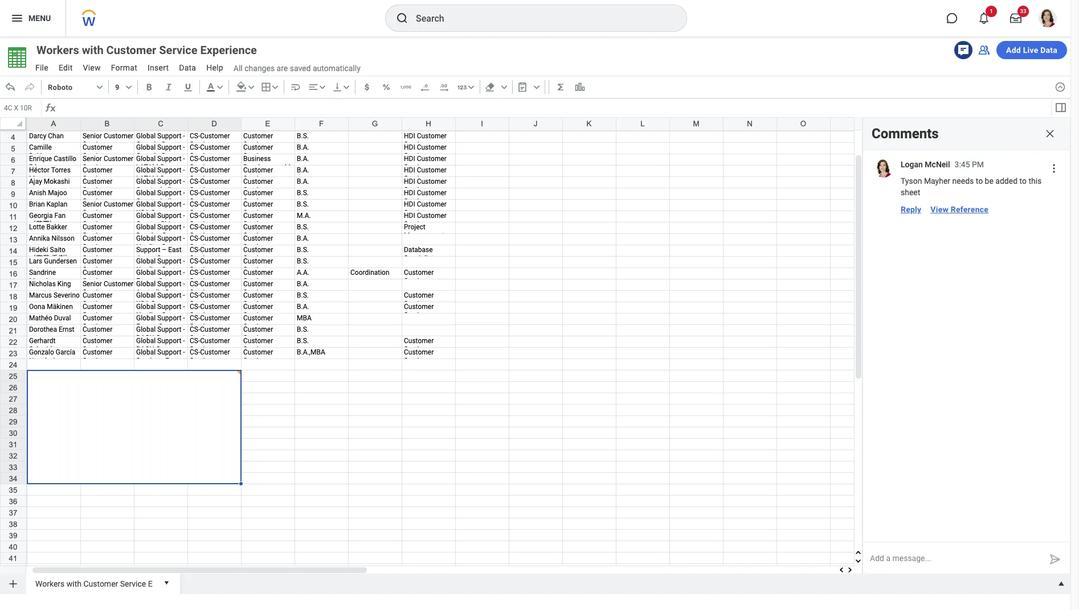 Task type: locate. For each thing, give the bounding box(es) containing it.
sheet
[[901, 188, 920, 197]]

view inside menus menu bar
[[83, 63, 101, 72]]

with inside workers with customer service experience button
[[82, 43, 103, 57]]

0 vertical spatial customer
[[106, 43, 156, 57]]

0 horizontal spatial to
[[976, 177, 983, 186]]

live
[[1023, 46, 1039, 55]]

notifications large image
[[978, 13, 990, 24]]

customer left e
[[83, 580, 118, 589]]

1 horizontal spatial to
[[1020, 177, 1027, 186]]

menus menu bar
[[30, 60, 229, 77]]

with for workers with customer service e
[[67, 580, 81, 589]]

grid
[[0, 95, 1079, 611]]

workers with customer service experience button
[[31, 42, 277, 58]]

view up roboto dropdown button
[[83, 63, 101, 72]]

customer
[[106, 43, 156, 57], [83, 580, 118, 589]]

add live data button
[[997, 41, 1067, 59]]

insert
[[148, 63, 169, 72]]

customer for e
[[83, 580, 118, 589]]

3:45
[[955, 160, 970, 169]]

to left 'this'
[[1020, 177, 1027, 186]]

reply button
[[896, 201, 926, 219]]

reply
[[901, 205, 922, 214]]

4 chevron down small image from the left
[[245, 81, 257, 93]]

workers with customer service e button
[[31, 574, 157, 593]]

pm
[[972, 160, 984, 169]]

e
[[148, 580, 153, 589]]

roboto button
[[44, 78, 106, 96]]

chevron down small image down "help"
[[214, 81, 225, 93]]

with inside workers with customer service e button
[[67, 580, 81, 589]]

all
[[234, 64, 243, 73]]

0 vertical spatial with
[[82, 43, 103, 57]]

None field
[[1045, 160, 1063, 178]]

6 chevron down small image from the left
[[341, 81, 352, 93]]

media classroom image
[[977, 43, 991, 57]]

view inside button
[[931, 205, 949, 214]]

view for view reference
[[931, 205, 949, 214]]

with for workers with customer service experience
[[82, 43, 103, 57]]

data right live
[[1041, 46, 1058, 55]]

0 vertical spatial workers
[[36, 43, 79, 57]]

menu
[[28, 13, 51, 23]]

1 vertical spatial with
[[67, 580, 81, 589]]

application
[[863, 543, 1070, 575]]

experience
[[200, 43, 257, 57]]

0 horizontal spatial service
[[120, 580, 146, 589]]

0 vertical spatial service
[[159, 43, 197, 57]]

service left e
[[120, 580, 146, 589]]

data
[[1041, 46, 1058, 55], [179, 63, 196, 72]]

format
[[111, 63, 137, 72]]

chevron down small image right eraser icon at left top
[[498, 81, 510, 93]]

activity stream image
[[957, 43, 970, 57]]

workers
[[36, 43, 79, 57], [35, 580, 65, 589]]

9 button
[[111, 78, 135, 96]]

chevron down small image
[[317, 81, 328, 93], [465, 81, 477, 93], [498, 81, 510, 93]]

workers right add footer ws image
[[35, 580, 65, 589]]

1 horizontal spatial view
[[931, 205, 949, 214]]

0 horizontal spatial data
[[179, 63, 196, 72]]

none field inside comments region
[[1045, 160, 1063, 178]]

view right reply
[[931, 205, 949, 214]]

chevron down small image left eraser icon at left top
[[465, 81, 477, 93]]

italics image
[[163, 81, 174, 93]]

added
[[996, 177, 1018, 186]]

to left be
[[976, 177, 983, 186]]

chevron down small image left dollar sign icon
[[341, 81, 352, 93]]

chevron down small image
[[94, 81, 105, 93], [123, 81, 134, 93], [214, 81, 225, 93], [245, 81, 257, 93], [269, 81, 281, 93], [341, 81, 352, 93], [531, 81, 542, 93]]

reference
[[951, 205, 989, 214]]

view reference
[[931, 205, 989, 214]]

0 horizontal spatial with
[[67, 580, 81, 589]]

1 horizontal spatial with
[[82, 43, 103, 57]]

add zero image
[[439, 81, 450, 93]]

view
[[83, 63, 101, 72], [931, 205, 949, 214]]

data up "underline" image
[[179, 63, 196, 72]]

1 chevron down small image from the left
[[317, 81, 328, 93]]

help
[[206, 63, 223, 72]]

2 chevron down small image from the left
[[465, 81, 477, 93]]

workers up the edit
[[36, 43, 79, 57]]

2 to from the left
[[1020, 177, 1027, 186]]

menu button
[[0, 0, 66, 36]]

1 vertical spatial view
[[931, 205, 949, 214]]

saved
[[290, 64, 311, 73]]

2 horizontal spatial chevron down small image
[[498, 81, 510, 93]]

0 horizontal spatial view
[[83, 63, 101, 72]]

service
[[159, 43, 197, 57], [120, 580, 146, 589]]

be
[[985, 177, 994, 186]]

chevron down small image down are
[[269, 81, 281, 93]]

with
[[82, 43, 103, 57], [67, 580, 81, 589]]

chevron down small image left 9
[[94, 81, 105, 93]]

chevron down small image left align bottom image
[[317, 81, 328, 93]]

chevron down small image right 9
[[123, 81, 134, 93]]

caret up image
[[1056, 579, 1067, 590]]

1 vertical spatial data
[[179, 63, 196, 72]]

eraser image
[[484, 81, 496, 93]]

tyson mayher needs to be added to this sheet
[[901, 177, 1042, 197]]

all changes are saved automatically button
[[229, 63, 361, 74]]

1 horizontal spatial chevron down small image
[[465, 81, 477, 93]]

changes
[[245, 64, 275, 73]]

1 horizontal spatial service
[[159, 43, 197, 57]]

1
[[990, 8, 993, 14]]

None text field
[[1, 100, 41, 116]]

profile logan mcneil image
[[1039, 9, 1057, 30]]

customer up menus menu bar
[[106, 43, 156, 57]]

3 chevron down small image from the left
[[214, 81, 225, 93]]

chart image
[[574, 81, 586, 93]]

1 vertical spatial customer
[[83, 580, 118, 589]]

all changes are saved automatically
[[234, 64, 361, 73]]

add footer ws image
[[7, 579, 19, 590]]

0 horizontal spatial chevron down small image
[[317, 81, 328, 93]]

needs
[[953, 177, 974, 186]]

roboto
[[48, 83, 73, 91]]

2 chevron down small image from the left
[[123, 81, 134, 93]]

paste image
[[517, 81, 528, 93]]

to
[[976, 177, 983, 186], [1020, 177, 1027, 186]]

Add a message... text field
[[863, 543, 1045, 575]]

chevron down small image right paste icon
[[531, 81, 542, 93]]

1 chevron down small image from the left
[[94, 81, 105, 93]]

1 vertical spatial workers
[[35, 580, 65, 589]]

service up insert
[[159, 43, 197, 57]]

chevron down small image left border all icon
[[245, 81, 257, 93]]

0 vertical spatial view
[[83, 63, 101, 72]]

inbox large image
[[1010, 13, 1022, 24]]

1 horizontal spatial data
[[1041, 46, 1058, 55]]

1 vertical spatial service
[[120, 580, 146, 589]]

percentage image
[[380, 81, 392, 93]]

0 vertical spatial data
[[1041, 46, 1058, 55]]

thousands comma image
[[400, 81, 411, 93]]



Task type: describe. For each thing, give the bounding box(es) containing it.
add live data
[[1006, 46, 1058, 55]]

1 button
[[972, 6, 997, 31]]

underline image
[[182, 81, 194, 93]]

logan mcneil image
[[875, 160, 893, 178]]

Formula Bar text field
[[57, 100, 1050, 116]]

3 chevron down small image from the left
[[498, 81, 510, 93]]

justify image
[[10, 11, 24, 25]]

toolbar container region
[[0, 76, 1050, 99]]

1 to from the left
[[976, 177, 983, 186]]

chevron down small image inside roboto dropdown button
[[94, 81, 105, 93]]

related actions vertical image
[[1049, 163, 1060, 174]]

workers for workers with customer service experience
[[36, 43, 79, 57]]

Search Workday  search field
[[416, 6, 663, 31]]

workers with customer service experience
[[36, 43, 257, 57]]

33 button
[[1003, 6, 1029, 31]]

data inside menus menu bar
[[179, 63, 196, 72]]

chevron down small image for align left image
[[317, 81, 328, 93]]

logan mcneil 3:45 pm
[[901, 160, 984, 169]]

service for experience
[[159, 43, 197, 57]]

comments
[[872, 126, 939, 142]]

tyson
[[901, 177, 922, 186]]

edit
[[59, 63, 73, 72]]

comments region
[[863, 118, 1070, 575]]

align left image
[[308, 81, 319, 93]]

workers with customer service e
[[35, 580, 153, 589]]

view for view
[[83, 63, 101, 72]]

text wrap image
[[290, 81, 301, 93]]

chevron up circle image
[[1055, 81, 1066, 93]]

mayher
[[924, 177, 951, 186]]

logan
[[901, 160, 923, 169]]

remove zero image
[[419, 81, 431, 93]]

chevron down small image inside 9 popup button
[[123, 81, 134, 93]]

bold image
[[143, 81, 155, 93]]

7 chevron down small image from the left
[[531, 81, 542, 93]]

workers for workers with customer service e
[[35, 580, 65, 589]]

caret down small image
[[161, 578, 172, 589]]

align bottom image
[[331, 81, 343, 93]]

data inside button
[[1041, 46, 1058, 55]]

numbers image
[[456, 81, 468, 93]]

fx image
[[44, 101, 57, 115]]

33
[[1020, 8, 1027, 14]]

x image
[[1045, 128, 1056, 140]]

this
[[1029, 177, 1042, 186]]

undo l image
[[5, 81, 16, 93]]

9
[[115, 83, 119, 91]]

chevron down small image for numbers image
[[465, 81, 477, 93]]

send image
[[1049, 553, 1062, 567]]

view reference button
[[926, 201, 993, 219]]

add
[[1006, 46, 1021, 55]]

autosum image
[[555, 81, 566, 93]]

customer for experience
[[106, 43, 156, 57]]

border all image
[[260, 81, 272, 93]]

automatically
[[313, 64, 361, 73]]

mcneil
[[925, 160, 950, 169]]

search image
[[395, 11, 409, 25]]

file
[[35, 63, 48, 72]]

formula editor image
[[1054, 101, 1068, 115]]

service for e
[[120, 580, 146, 589]]

are
[[277, 64, 288, 73]]

dollar sign image
[[361, 81, 373, 93]]

5 chevron down small image from the left
[[269, 81, 281, 93]]



Task type: vqa. For each thing, say whether or not it's contained in the screenshot.
ext link IMAGE associated with third menu item from the bottom of the page
no



